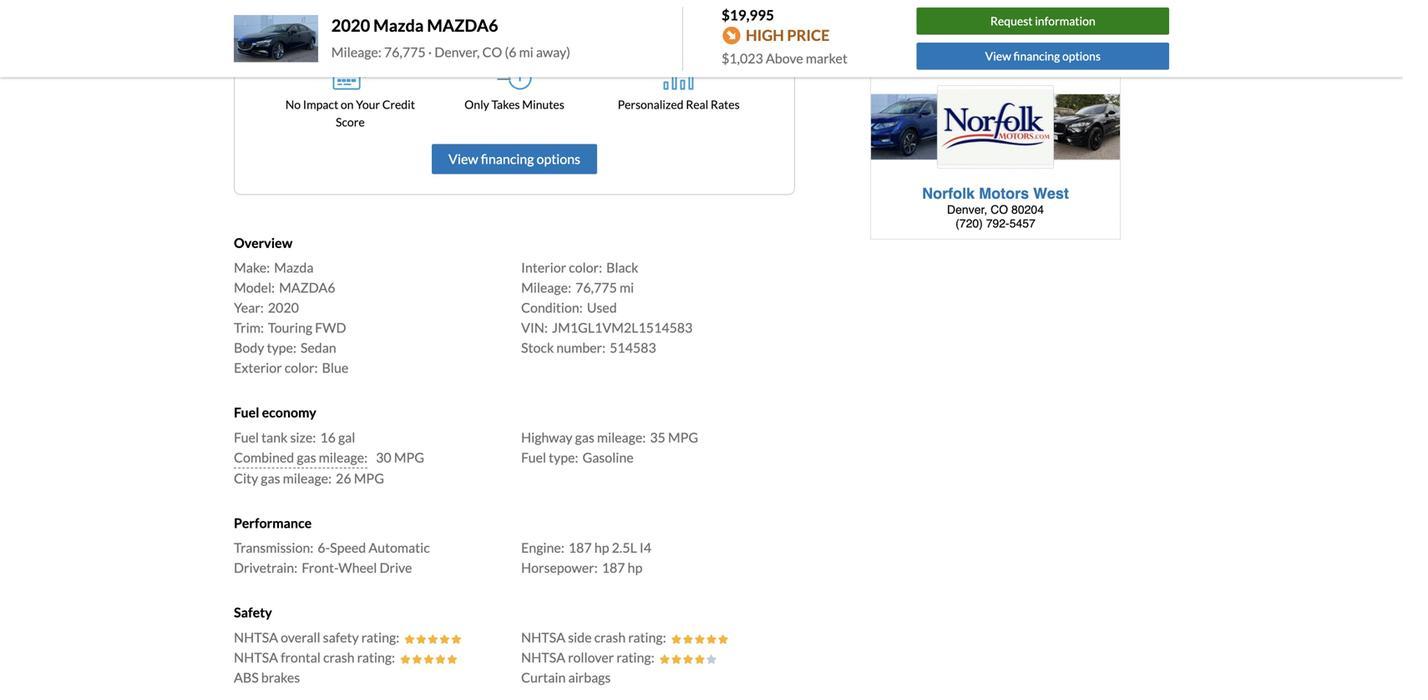 Task type: vqa. For each thing, say whether or not it's contained in the screenshot.
$18,995
no



Task type: locate. For each thing, give the bounding box(es) containing it.
2 horizontal spatial mpg
[[668, 429, 698, 445]]

1 vertical spatial hp
[[628, 560, 643, 576]]

nhtsa left side
[[521, 629, 565, 645]]

gas up gasoline
[[575, 429, 594, 445]]

1 horizontal spatial financing
[[1014, 49, 1060, 63]]

options down minutes
[[537, 151, 580, 167]]

crash for frontal
[[323, 649, 355, 665]]

front-
[[302, 560, 339, 576]]

1 horizontal spatial mpg
[[394, 449, 424, 466]]

mazda inside 2020 mazda mazda6 mileage: 76,775 · denver, co (6 mi away)
[[373, 15, 424, 35]]

mazda left finance
[[373, 15, 424, 35]]

mi down black
[[620, 280, 634, 296]]

0 vertical spatial financing
[[1014, 49, 1060, 63]]

mazda6
[[427, 15, 498, 35], [279, 280, 335, 296]]

mpg
[[668, 429, 698, 445], [394, 449, 424, 466], [354, 470, 384, 486]]

fuel inside highway gas mileage: 35 mpg fuel type: gasoline
[[521, 449, 546, 466]]

crash
[[594, 629, 626, 645], [323, 649, 355, 665]]

co
[[482, 44, 502, 60]]

1 horizontal spatial mazda6
[[427, 15, 498, 35]]

mazda down overview
[[274, 259, 314, 276]]

0 horizontal spatial mi
[[519, 44, 533, 60]]

0 horizontal spatial financing
[[481, 151, 534, 167]]

1 vertical spatial fuel
[[234, 429, 259, 445]]

187 up horsepower:
[[569, 540, 592, 556]]

advance
[[521, 27, 585, 47]]

in
[[505, 27, 518, 47]]

0 horizontal spatial crash
[[323, 649, 355, 665]]

financing down takes
[[481, 151, 534, 167]]

fuel economy
[[234, 404, 316, 421]]

gas down size:
[[297, 449, 316, 466]]

mileage: up gasoline
[[597, 429, 646, 445]]

1 vertical spatial 76,775
[[575, 280, 617, 296]]

financing for view financing options button to the left
[[481, 151, 534, 167]]

1 vertical spatial 2020
[[268, 300, 299, 316]]

nhtsa side crash rating:
[[521, 629, 666, 645]]

mileage: left '26' on the left bottom
[[283, 470, 332, 486]]

model:
[[234, 280, 275, 296]]

0 vertical spatial 2020
[[331, 15, 370, 35]]

chevron left image
[[945, 0, 955, 9]]

2 horizontal spatial gas
[[575, 429, 594, 445]]

0 horizontal spatial hp
[[594, 540, 609, 556]]

mileage: down interior
[[521, 280, 571, 296]]

mazda for model:
[[274, 259, 314, 276]]

highway
[[521, 429, 572, 445]]

type: down highway
[[549, 449, 578, 466]]

1 vertical spatial mileage:
[[521, 280, 571, 296]]

1 horizontal spatial 2020
[[331, 15, 370, 35]]

0 vertical spatial mpg
[[668, 429, 698, 445]]

sedan
[[301, 340, 336, 356]]

color:
[[569, 259, 602, 276], [285, 360, 318, 376]]

1 horizontal spatial view financing options button
[[917, 43, 1169, 70]]

no impact on your credit score
[[285, 97, 415, 129]]

mazda6 up denver,
[[427, 15, 498, 35]]

view down only
[[449, 151, 478, 167]]

interior
[[521, 259, 566, 276]]

1 horizontal spatial mi
[[620, 280, 634, 296]]

1 horizontal spatial gas
[[297, 449, 316, 466]]

1 horizontal spatial options
[[1062, 49, 1101, 63]]

view financing options down the request information button
[[985, 49, 1101, 63]]

hp left 2.5l at the left
[[594, 540, 609, 556]]

mi
[[519, 44, 533, 60], [620, 280, 634, 296]]

options for view financing options button to the left
[[537, 151, 580, 167]]

hp down i4
[[628, 560, 643, 576]]

horsepower:
[[521, 560, 598, 576]]

0 horizontal spatial gas
[[261, 470, 280, 486]]

type: down touring
[[267, 340, 296, 356]]

no
[[285, 97, 301, 111]]

mpg right 35
[[668, 429, 698, 445]]

takes
[[492, 97, 520, 111]]

automatic
[[369, 540, 430, 556]]

0 vertical spatial mazda
[[373, 15, 424, 35]]

exterior
[[234, 360, 282, 376]]

rating: up nhtsa rollover rating:
[[628, 629, 666, 645]]

16
[[320, 429, 336, 445]]

2020 right 2020 mazda mazda6 image
[[331, 15, 370, 35]]

make:
[[234, 259, 270, 276]]

view down request
[[985, 49, 1011, 63]]

0 horizontal spatial mazda6
[[279, 280, 335, 296]]

nhtsa for nhtsa frontal crash rating:
[[234, 649, 278, 665]]

rating: down safety
[[357, 649, 395, 665]]

type:
[[267, 340, 296, 356], [549, 449, 578, 466]]

jm1gl1vm2l1514583
[[552, 320, 693, 336]]

mazda inside make: mazda model: mazda6 year: 2020 trim: touring fwd body type: sedan exterior color: blue
[[274, 259, 314, 276]]

0 horizontal spatial 2020
[[268, 300, 299, 316]]

26
[[336, 470, 351, 486]]

$1,023
[[722, 50, 763, 66]]

1 vertical spatial mi
[[620, 280, 634, 296]]

76,775 inside interior color: black mileage: 76,775 mi condition: used vin: jm1gl1vm2l1514583 stock number: 514583
[[575, 280, 617, 296]]

fuel left economy
[[234, 404, 259, 421]]

color: inside make: mazda model: mazda6 year: 2020 trim: touring fwd body type: sedan exterior color: blue
[[285, 360, 318, 376]]

2 vertical spatial gas
[[261, 470, 280, 486]]

color: left black
[[569, 259, 602, 276]]

76,775 inside 2020 mazda mazda6 mileage: 76,775 · denver, co (6 mi away)
[[384, 44, 426, 60]]

0 horizontal spatial 76,775
[[384, 44, 426, 60]]

options down information
[[1062, 49, 1101, 63]]

1 vertical spatial type:
[[549, 449, 578, 466]]

mazda6 up touring
[[279, 280, 335, 296]]

0 vertical spatial options
[[1062, 49, 1101, 63]]

fuel inside fuel tank size: 16 gal combined gas mileage: 30 mpg city gas mileage: 26 mpg
[[234, 429, 259, 445]]

view
[[985, 49, 1011, 63], [449, 151, 478, 167]]

year:
[[234, 300, 264, 316]]

1 vertical spatial color:
[[285, 360, 318, 376]]

0 horizontal spatial mazda
[[274, 259, 314, 276]]

0 vertical spatial view
[[985, 49, 1011, 63]]

35
[[650, 429, 666, 445]]

fuel
[[234, 404, 259, 421], [234, 429, 259, 445], [521, 449, 546, 466]]

crash down safety
[[323, 649, 355, 665]]

mileage: up "on"
[[331, 44, 382, 60]]

fuel up combined
[[234, 429, 259, 445]]

view financing options button down only takes minutes
[[432, 144, 597, 174]]

187 down 2.5l at the left
[[602, 560, 625, 576]]

2020 inside 2020 mazda mazda6 mileage: 76,775 · denver, co (6 mi away)
[[331, 15, 370, 35]]

2020 up touring
[[268, 300, 299, 316]]

mazda
[[373, 15, 424, 35], [274, 259, 314, 276]]

0 horizontal spatial color:
[[285, 360, 318, 376]]

(6
[[505, 44, 517, 60]]

2 vertical spatial mpg
[[354, 470, 384, 486]]

0 vertical spatial color:
[[569, 259, 602, 276]]

mileage: for interior
[[521, 280, 571, 296]]

view financing options button down the request information button
[[917, 43, 1169, 70]]

size:
[[290, 429, 316, 445]]

1 vertical spatial financing
[[481, 151, 534, 167]]

vin:
[[521, 320, 548, 336]]

information
[[1035, 14, 1096, 28]]

fuel down highway
[[521, 449, 546, 466]]

1 vertical spatial view financing options button
[[432, 144, 597, 174]]

1 horizontal spatial color:
[[569, 259, 602, 276]]

76,775 left the "·"
[[384, 44, 426, 60]]

advertisement region
[[870, 31, 1121, 240]]

1 horizontal spatial crash
[[594, 629, 626, 645]]

crash for side
[[594, 629, 626, 645]]

condition:
[[521, 300, 583, 316]]

1 horizontal spatial 187
[[602, 560, 625, 576]]

chevron right image
[[1036, 0, 1046, 9]]

view financing options down only takes minutes
[[449, 151, 580, 167]]

color: down the sedan
[[285, 360, 318, 376]]

1 vertical spatial 187
[[602, 560, 625, 576]]

financing down the request information button
[[1014, 49, 1060, 63]]

0 vertical spatial mazda6
[[427, 15, 498, 35]]

1 vertical spatial mazda6
[[279, 280, 335, 296]]

1 horizontal spatial 76,775
[[575, 280, 617, 296]]

0 vertical spatial view financing options button
[[917, 43, 1169, 70]]

1 vertical spatial view financing options
[[449, 151, 580, 167]]

0 vertical spatial mileage:
[[331, 44, 382, 60]]

2020
[[331, 15, 370, 35], [268, 300, 299, 316]]

1 horizontal spatial view
[[985, 49, 1011, 63]]

mi right (6
[[519, 44, 533, 60]]

overall
[[281, 629, 320, 645]]

type: inside highway gas mileage: 35 mpg fuel type: gasoline
[[549, 449, 578, 466]]

abs
[[234, 669, 259, 686]]

wheel
[[338, 560, 377, 576]]

mpg right 30
[[394, 449, 424, 466]]

0 horizontal spatial view
[[449, 151, 478, 167]]

0 vertical spatial 76,775
[[384, 44, 426, 60]]

0 vertical spatial fuel
[[234, 404, 259, 421]]

mileage:
[[331, 44, 382, 60], [521, 280, 571, 296]]

mileage: inside interior color: black mileage: 76,775 mi condition: used vin: jm1gl1vm2l1514583 stock number: 514583
[[521, 280, 571, 296]]

0 vertical spatial type:
[[267, 340, 296, 356]]

mi inside 2020 mazda mazda6 mileage: 76,775 · denver, co (6 mi away)
[[519, 44, 533, 60]]

0 horizontal spatial 187
[[569, 540, 592, 556]]

high price
[[746, 26, 830, 44]]

1 vertical spatial mazda
[[274, 259, 314, 276]]

hp
[[594, 540, 609, 556], [628, 560, 643, 576]]

76,775 up used
[[575, 280, 617, 296]]

economy
[[262, 404, 316, 421]]

nhtsa down the safety
[[234, 629, 278, 645]]

mpg right '26' on the left bottom
[[354, 470, 384, 486]]

view financing options button
[[917, 43, 1169, 70], [432, 144, 597, 174]]

rating:
[[361, 629, 399, 645], [628, 629, 666, 645], [357, 649, 395, 665], [617, 649, 654, 665]]

0 vertical spatial view financing options
[[985, 49, 1101, 63]]

crash up rollover at the left of page
[[594, 629, 626, 645]]

1 vertical spatial crash
[[323, 649, 355, 665]]

2 vertical spatial fuel
[[521, 449, 546, 466]]

rating: right safety
[[361, 629, 399, 645]]

nhtsa
[[234, 629, 278, 645], [521, 629, 565, 645], [234, 649, 278, 665], [521, 649, 565, 665]]

0 vertical spatial mi
[[519, 44, 533, 60]]

0 vertical spatial crash
[[594, 629, 626, 645]]

1 horizontal spatial mileage:
[[521, 280, 571, 296]]

options
[[1062, 49, 1101, 63], [537, 151, 580, 167]]

1 vertical spatial gas
[[297, 449, 316, 466]]

nhtsa up the curtain
[[521, 649, 565, 665]]

30
[[376, 449, 391, 466]]

0 horizontal spatial type:
[[267, 340, 296, 356]]

blue
[[322, 360, 349, 376]]

nhtsa up abs
[[234, 649, 278, 665]]

1 horizontal spatial type:
[[549, 449, 578, 466]]

impact
[[303, 97, 338, 111]]

airbags
[[568, 669, 611, 686]]

1 vertical spatial options
[[537, 151, 580, 167]]

0 vertical spatial gas
[[575, 429, 594, 445]]

used
[[587, 300, 617, 316]]

price
[[787, 26, 830, 44]]

0 horizontal spatial mileage:
[[331, 44, 382, 60]]

0 horizontal spatial options
[[537, 151, 580, 167]]

gas down combined
[[261, 470, 280, 486]]

mileage: down gal
[[319, 449, 368, 466]]

mileage: inside 2020 mazda mazda6 mileage: 76,775 · denver, co (6 mi away)
[[331, 44, 382, 60]]

1 horizontal spatial mazda
[[373, 15, 424, 35]]

i4
[[640, 540, 651, 556]]

0 vertical spatial mileage:
[[597, 429, 646, 445]]

rating: for nhtsa frontal crash rating:
[[357, 649, 395, 665]]



Task type: describe. For each thing, give the bounding box(es) containing it.
$1,023 above market
[[722, 50, 848, 66]]

financing for rightmost view financing options button
[[1014, 49, 1060, 63]]

curtain
[[521, 669, 566, 686]]

away)
[[536, 44, 570, 60]]

credit
[[382, 97, 415, 111]]

nhtsa for nhtsa rollover rating:
[[521, 649, 565, 665]]

interior color: black mileage: 76,775 mi condition: used vin: jm1gl1vm2l1514583 stock number: 514583
[[521, 259, 693, 356]]

76,775 for color:
[[575, 280, 617, 296]]

body
[[234, 340, 264, 356]]

fuel for fuel economy
[[234, 404, 259, 421]]

abs brakes
[[234, 669, 300, 686]]

personalized
[[618, 97, 684, 111]]

rating: for nhtsa side crash rating:
[[628, 629, 666, 645]]

6-
[[318, 540, 330, 556]]

mazda for mazda6
[[373, 15, 424, 35]]

fwd
[[315, 320, 346, 336]]

2 vertical spatial mileage:
[[283, 470, 332, 486]]

fuel tank size: 16 gal combined gas mileage: 30 mpg city gas mileage: 26 mpg
[[234, 429, 424, 486]]

tank
[[261, 429, 288, 445]]

rates
[[711, 97, 740, 111]]

76,775 for mazda
[[384, 44, 426, 60]]

your
[[356, 97, 380, 111]]

2.5l
[[612, 540, 637, 556]]

mileage: inside highway gas mileage: 35 mpg fuel type: gasoline
[[597, 429, 646, 445]]

mazda6 inside 2020 mazda mazda6 mileage: 76,775 · denver, co (6 mi away)
[[427, 15, 498, 35]]

combined
[[234, 449, 294, 466]]

finance in advance
[[444, 27, 585, 47]]

finance
[[444, 27, 501, 47]]

nhtsa rollover rating:
[[521, 649, 654, 665]]

rating: for nhtsa overall safety rating:
[[361, 629, 399, 645]]

minutes
[[522, 97, 564, 111]]

nhtsa frontal crash rating:
[[234, 649, 395, 665]]

market
[[806, 50, 848, 66]]

request information button
[[917, 8, 1169, 35]]

nhtsa for nhtsa side crash rating:
[[521, 629, 565, 645]]

high
[[746, 26, 784, 44]]

0 horizontal spatial view financing options
[[449, 151, 580, 167]]

1 vertical spatial view
[[449, 151, 478, 167]]

score
[[336, 115, 365, 129]]

on
[[341, 97, 354, 111]]

$19,995
[[722, 6, 774, 23]]

performance
[[234, 515, 312, 531]]

drivetrain:
[[234, 560, 298, 576]]

safety
[[323, 629, 359, 645]]

1 horizontal spatial hp
[[628, 560, 643, 576]]

trim:
[[234, 320, 264, 336]]

0 vertical spatial hp
[[594, 540, 609, 556]]

0 horizontal spatial view financing options button
[[432, 144, 597, 174]]

black
[[606, 259, 638, 276]]

gas inside highway gas mileage: 35 mpg fuel type: gasoline
[[575, 429, 594, 445]]

1 horizontal spatial view financing options
[[985, 49, 1101, 63]]

curtain airbags
[[521, 669, 611, 686]]

0 vertical spatial 187
[[569, 540, 592, 556]]

transmission:
[[234, 540, 313, 556]]

2020 mazda mazda6 mileage: 76,775 · denver, co (6 mi away)
[[331, 15, 570, 60]]

make: mazda model: mazda6 year: 2020 trim: touring fwd body type: sedan exterior color: blue
[[234, 259, 349, 376]]

side
[[568, 629, 592, 645]]

mi inside interior color: black mileage: 76,775 mi condition: used vin: jm1gl1vm2l1514583 stock number: 514583
[[620, 280, 634, 296]]

brakes
[[261, 669, 300, 686]]

1 vertical spatial mileage:
[[319, 449, 368, 466]]

rollover
[[568, 649, 614, 665]]

engine:
[[521, 540, 564, 556]]

personalized real rates
[[618, 97, 740, 111]]

request
[[990, 14, 1033, 28]]

transmission: 6-speed automatic drivetrain: front-wheel drive
[[234, 540, 430, 576]]

frontal
[[281, 649, 321, 665]]

overview
[[234, 235, 293, 251]]

denver,
[[434, 44, 480, 60]]

2020 inside make: mazda model: mazda6 year: 2020 trim: touring fwd body type: sedan exterior color: blue
[[268, 300, 299, 316]]

city
[[234, 470, 258, 486]]

touring
[[268, 320, 312, 336]]

only
[[464, 97, 489, 111]]

engine: 187 hp 2.5l i4 horsepower: 187 hp
[[521, 540, 651, 576]]

514583
[[610, 340, 656, 356]]

request information
[[990, 14, 1096, 28]]

speed
[[330, 540, 366, 556]]

rating: right rollover at the left of page
[[617, 649, 654, 665]]

type: inside make: mazda model: mazda6 year: 2020 trim: touring fwd body type: sedan exterior color: blue
[[267, 340, 296, 356]]

number:
[[556, 340, 606, 356]]

1 vertical spatial mpg
[[394, 449, 424, 466]]

color: inside interior color: black mileage: 76,775 mi condition: used vin: jm1gl1vm2l1514583 stock number: 514583
[[569, 259, 602, 276]]

stock
[[521, 340, 554, 356]]

nhtsa for nhtsa overall safety rating:
[[234, 629, 278, 645]]

nhtsa overall safety rating:
[[234, 629, 399, 645]]

0 horizontal spatial mpg
[[354, 470, 384, 486]]

real
[[686, 97, 708, 111]]

mazda6 inside make: mazda model: mazda6 year: 2020 trim: touring fwd body type: sedan exterior color: blue
[[279, 280, 335, 296]]

2020 mazda mazda6 image
[[234, 15, 318, 62]]

drive
[[380, 560, 412, 576]]

mpg inside highway gas mileage: 35 mpg fuel type: gasoline
[[668, 429, 698, 445]]

mileage: for 2020
[[331, 44, 382, 60]]

gal
[[338, 429, 355, 445]]

only takes minutes
[[464, 97, 564, 111]]

safety
[[234, 604, 272, 621]]

above
[[766, 50, 803, 66]]

highway gas mileage: 35 mpg fuel type: gasoline
[[521, 429, 698, 466]]

·
[[428, 44, 432, 60]]

fuel for fuel tank size: 16 gal combined gas mileage: 30 mpg city gas mileage: 26 mpg
[[234, 429, 259, 445]]

options for rightmost view financing options button
[[1062, 49, 1101, 63]]



